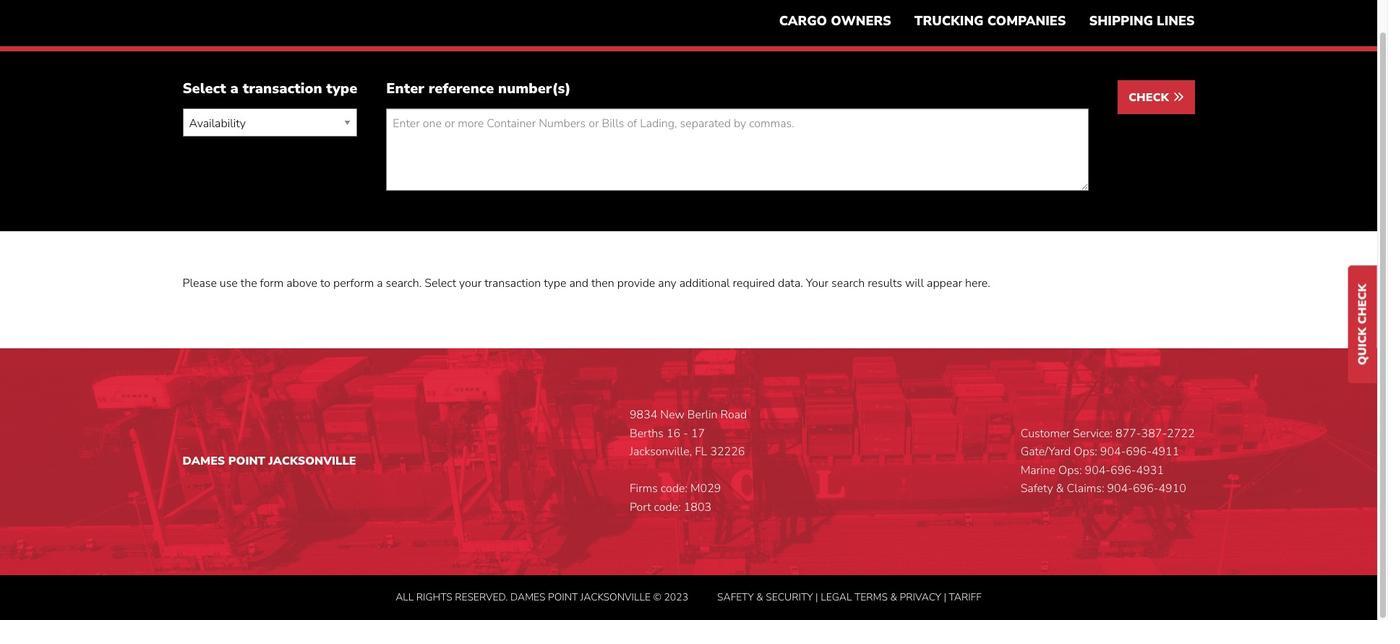 Task type: vqa. For each thing, say whether or not it's contained in the screenshot.
4931
yes



Task type: describe. For each thing, give the bounding box(es) containing it.
road
[[721, 407, 748, 423]]

angle double right image
[[1173, 91, 1185, 103]]

cargo owners
[[780, 12, 892, 30]]

quick check
[[1356, 284, 1372, 366]]

m029
[[691, 481, 721, 497]]

0 vertical spatial transaction
[[243, 79, 322, 99]]

32226
[[711, 444, 745, 460]]

2722
[[1168, 426, 1195, 442]]

reserved.
[[455, 591, 508, 604]]

port
[[630, 500, 651, 516]]

perform
[[333, 276, 374, 292]]

please
[[183, 276, 217, 292]]

lines
[[1158, 12, 1195, 30]]

tariff
[[950, 591, 982, 604]]

2 vertical spatial 696-
[[1134, 481, 1159, 497]]

0 vertical spatial a
[[230, 79, 239, 99]]

shipping lines link
[[1078, 7, 1207, 36]]

will
[[906, 276, 925, 292]]

1 vertical spatial code:
[[654, 500, 681, 516]]

trucking
[[915, 12, 984, 30]]

and
[[570, 276, 589, 292]]

0 vertical spatial code:
[[661, 481, 688, 497]]

2 | from the left
[[944, 591, 947, 604]]

rights
[[417, 591, 453, 604]]

security
[[766, 591, 814, 604]]

& inside customer service: 877-387-2722 gate/yard ops: 904-696-4911 marine ops: 904-696-4931 safety & claims: 904-696-4910
[[1057, 481, 1064, 497]]

marine
[[1021, 463, 1056, 479]]

new
[[661, 407, 685, 423]]

firms
[[630, 481, 658, 497]]

here.
[[966, 276, 991, 292]]

provide
[[618, 276, 656, 292]]

jacksonville,
[[630, 444, 692, 460]]

safety & security | legal terms & privacy | tariff
[[718, 591, 982, 604]]

1 horizontal spatial &
[[891, 591, 898, 604]]

1 vertical spatial dames
[[511, 591, 546, 604]]

dames point jacksonville
[[183, 454, 356, 469]]

reference
[[429, 79, 494, 99]]

trucking companies
[[915, 12, 1067, 30]]

quick
[[1356, 328, 1372, 366]]

387-
[[1142, 426, 1168, 442]]

safety inside customer service: 877-387-2722 gate/yard ops: 904-696-4911 marine ops: 904-696-4931 safety & claims: 904-696-4910
[[1021, 481, 1054, 497]]

quick check link
[[1349, 266, 1378, 384]]

1 vertical spatial 696-
[[1111, 463, 1137, 479]]

cargo
[[780, 12, 828, 30]]

shipping lines
[[1090, 12, 1195, 30]]

1 vertical spatial 904-
[[1085, 463, 1111, 479]]

1 vertical spatial safety
[[718, 591, 754, 604]]

companies
[[988, 12, 1067, 30]]

form
[[260, 276, 284, 292]]

1 vertical spatial a
[[377, 276, 383, 292]]

2023
[[664, 591, 689, 604]]

enter
[[387, 79, 425, 99]]

footer containing 9834 new berlin road
[[0, 349, 1378, 621]]

customer service: 877-387-2722 gate/yard ops: 904-696-4911 marine ops: 904-696-4931 safety & claims: 904-696-4910
[[1021, 426, 1195, 497]]

1 | from the left
[[816, 591, 819, 604]]

number(s)
[[498, 79, 571, 99]]

above
[[287, 276, 318, 292]]



Task type: locate. For each thing, give the bounding box(es) containing it.
1 horizontal spatial point
[[548, 591, 578, 604]]

4911
[[1152, 444, 1180, 460]]

a
[[230, 79, 239, 99], [377, 276, 383, 292]]

type left enter on the left top of the page
[[326, 79, 358, 99]]

check button
[[1118, 81, 1195, 115]]

results
[[868, 276, 903, 292]]

0 horizontal spatial jacksonville
[[269, 454, 356, 469]]

firms code:  m029 port code:  1803
[[630, 481, 721, 516]]

then
[[592, 276, 615, 292]]

0 vertical spatial safety
[[1021, 481, 1054, 497]]

1 vertical spatial jacksonville
[[581, 591, 651, 604]]

9834 new berlin road berths 16 - 17 jacksonville, fl 32226
[[630, 407, 748, 460]]

select a transaction type
[[183, 79, 358, 99]]

0 vertical spatial check
[[1129, 90, 1173, 106]]

menu bar
[[768, 7, 1207, 36]]

1 vertical spatial select
[[425, 276, 456, 292]]

select
[[183, 79, 226, 99], [425, 276, 456, 292]]

1 horizontal spatial jacksonville
[[581, 591, 651, 604]]

©
[[654, 591, 662, 604]]

4910
[[1159, 481, 1187, 497]]

| left legal at the right of the page
[[816, 591, 819, 604]]

1 vertical spatial transaction
[[485, 276, 541, 292]]

owners
[[831, 12, 892, 30]]

877-
[[1116, 426, 1142, 442]]

904- down 877- at the bottom right of the page
[[1101, 444, 1127, 460]]

1 vertical spatial type
[[544, 276, 567, 292]]

search
[[832, 276, 865, 292]]

fl
[[695, 444, 708, 460]]

1 vertical spatial check
[[1356, 284, 1372, 324]]

0 horizontal spatial &
[[757, 591, 764, 604]]

gate/yard
[[1021, 444, 1072, 460]]

shipping
[[1090, 12, 1154, 30]]

service:
[[1074, 426, 1113, 442]]

your
[[459, 276, 482, 292]]

16
[[667, 426, 681, 442]]

code: right port
[[654, 500, 681, 516]]

4931
[[1137, 463, 1165, 479]]

0 vertical spatial dames
[[183, 454, 225, 469]]

claims:
[[1067, 481, 1105, 497]]

footer
[[0, 349, 1378, 621]]

0 horizontal spatial type
[[326, 79, 358, 99]]

any
[[659, 276, 677, 292]]

code: up 1803
[[661, 481, 688, 497]]

trucking companies link
[[903, 7, 1078, 36]]

1 horizontal spatial check
[[1356, 284, 1372, 324]]

privacy
[[900, 591, 942, 604]]

904-
[[1101, 444, 1127, 460], [1085, 463, 1111, 479], [1108, 481, 1134, 497]]

enter reference number(s)
[[387, 79, 571, 99]]

all
[[396, 591, 414, 604]]

additional
[[680, 276, 730, 292]]

safety left the 'security'
[[718, 591, 754, 604]]

0 horizontal spatial transaction
[[243, 79, 322, 99]]

904- up the claims:
[[1085, 463, 1111, 479]]

check
[[1129, 90, 1173, 106], [1356, 284, 1372, 324]]

904- right the claims:
[[1108, 481, 1134, 497]]

1 horizontal spatial type
[[544, 276, 567, 292]]

&
[[1057, 481, 1064, 497], [757, 591, 764, 604], [891, 591, 898, 604]]

ops:
[[1074, 444, 1098, 460], [1059, 463, 1083, 479]]

all rights reserved. dames point jacksonville © 2023
[[396, 591, 689, 604]]

2 horizontal spatial &
[[1057, 481, 1064, 497]]

your
[[806, 276, 829, 292]]

0 horizontal spatial |
[[816, 591, 819, 604]]

1 horizontal spatial a
[[377, 276, 383, 292]]

& left the claims:
[[1057, 481, 1064, 497]]

0 horizontal spatial point
[[228, 454, 265, 469]]

0 vertical spatial select
[[183, 79, 226, 99]]

ops: down service: at the bottom right of the page
[[1074, 444, 1098, 460]]

| left tariff link
[[944, 591, 947, 604]]

17
[[692, 426, 705, 442]]

menu bar containing cargo owners
[[768, 7, 1207, 36]]

|
[[816, 591, 819, 604], [944, 591, 947, 604]]

please use the form above to perform a search. select your transaction type and then provide any additional required data. your search results will appear here.
[[183, 276, 991, 292]]

point
[[228, 454, 265, 469], [548, 591, 578, 604]]

1 horizontal spatial |
[[944, 591, 947, 604]]

0 vertical spatial type
[[326, 79, 358, 99]]

berlin
[[688, 407, 718, 423]]

& left the 'security'
[[757, 591, 764, 604]]

safety & security link
[[718, 591, 814, 604]]

0 horizontal spatial dames
[[183, 454, 225, 469]]

1 vertical spatial ops:
[[1059, 463, 1083, 479]]

type left and
[[544, 276, 567, 292]]

code:
[[661, 481, 688, 497], [654, 500, 681, 516]]

1 horizontal spatial safety
[[1021, 481, 1054, 497]]

data.
[[778, 276, 804, 292]]

tariff link
[[950, 591, 982, 604]]

type
[[326, 79, 358, 99], [544, 276, 567, 292]]

0 vertical spatial jacksonville
[[269, 454, 356, 469]]

jacksonville
[[269, 454, 356, 469], [581, 591, 651, 604]]

-
[[684, 426, 689, 442]]

0 vertical spatial ops:
[[1074, 444, 1098, 460]]

safety
[[1021, 481, 1054, 497], [718, 591, 754, 604]]

1 horizontal spatial dames
[[511, 591, 546, 604]]

0 horizontal spatial check
[[1129, 90, 1173, 106]]

check inside button
[[1129, 90, 1173, 106]]

0 horizontal spatial safety
[[718, 591, 754, 604]]

0 vertical spatial 696-
[[1127, 444, 1152, 460]]

2 vertical spatial 904-
[[1108, 481, 1134, 497]]

cargo owners link
[[768, 7, 903, 36]]

transaction
[[243, 79, 322, 99], [485, 276, 541, 292]]

search.
[[386, 276, 422, 292]]

0 horizontal spatial a
[[230, 79, 239, 99]]

1 vertical spatial point
[[548, 591, 578, 604]]

ops: up the claims:
[[1059, 463, 1083, 479]]

the
[[241, 276, 257, 292]]

use
[[220, 276, 238, 292]]

terms
[[855, 591, 888, 604]]

& right terms
[[891, 591, 898, 604]]

safety down 'marine' on the right bottom
[[1021, 481, 1054, 497]]

0 vertical spatial point
[[228, 454, 265, 469]]

required
[[733, 276, 775, 292]]

to
[[320, 276, 331, 292]]

696-
[[1127, 444, 1152, 460], [1111, 463, 1137, 479], [1134, 481, 1159, 497]]

0 horizontal spatial select
[[183, 79, 226, 99]]

legal terms & privacy link
[[821, 591, 942, 604]]

berths
[[630, 426, 664, 442]]

1 horizontal spatial select
[[425, 276, 456, 292]]

9834
[[630, 407, 658, 423]]

customer
[[1021, 426, 1071, 442]]

appear
[[927, 276, 963, 292]]

1803
[[684, 500, 712, 516]]

0 vertical spatial 904-
[[1101, 444, 1127, 460]]

dames
[[183, 454, 225, 469], [511, 591, 546, 604]]

legal
[[821, 591, 852, 604]]

1 horizontal spatial transaction
[[485, 276, 541, 292]]

Enter reference number(s) text field
[[387, 109, 1090, 191]]



